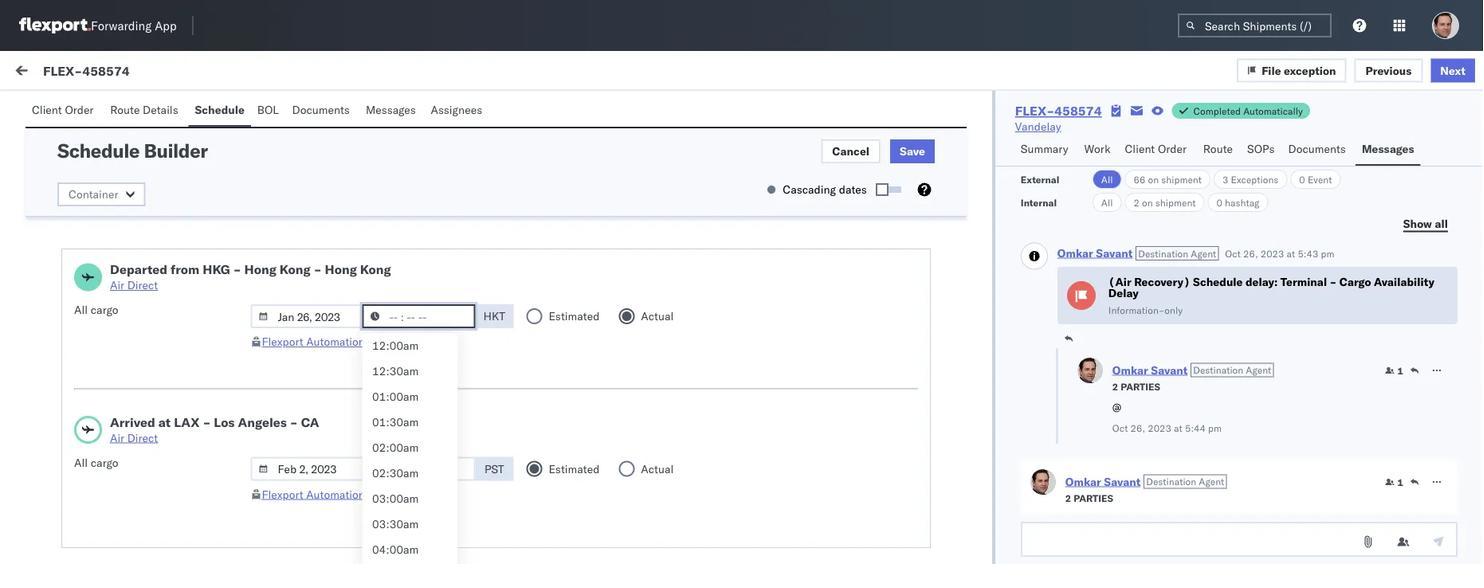 Task type: vqa. For each thing, say whether or not it's contained in the screenshot.
"ACTION"
no



Task type: locate. For each thing, give the bounding box(es) containing it.
omkar savant up container
[[77, 173, 148, 187]]

at left 5:44
[[1174, 422, 1183, 434]]

1 estimated from the top
[[549, 309, 600, 323]]

1 vertical spatial destination
[[1193, 364, 1244, 376]]

1 resize handle column header from the left
[[479, 133, 498, 564]]

1 horizontal spatial at
[[1174, 422, 1183, 434]]

cargo
[[1340, 275, 1371, 289]]

button
[[10, 564, 1474, 564]]

savant up departed
[[114, 244, 148, 258]]

morale!
[[302, 272, 340, 286]]

work right import
[[155, 65, 181, 79]]

omkar savant destination agent for comment
[[1066, 475, 1225, 489]]

1 horizontal spatial a
[[100, 272, 106, 286]]

exception: left arrived
[[51, 415, 107, 429]]

2 air from the top
[[110, 431, 124, 445]]

1 horizontal spatial route
[[1204, 142, 1233, 156]]

0 horizontal spatial client order
[[32, 103, 94, 117]]

2 actual from the top
[[641, 462, 674, 476]]

0 horizontal spatial work
[[46, 61, 87, 83]]

- left cargo
[[1330, 275, 1337, 289]]

file exception
[[1262, 63, 1336, 77]]

client order down my work at the top left of the page
[[32, 103, 94, 117]]

updated down '02:30am'
[[368, 487, 410, 501]]

edt for oct 26, 2023, 6:30 pm edt
[[627, 329, 647, 343]]

1 vertical spatial 2023,
[[546, 329, 577, 343]]

external
[[26, 101, 67, 115], [1021, 173, 1060, 185]]

1 vertical spatial actual
[[641, 462, 674, 476]]

1 vertical spatial client order
[[1125, 142, 1187, 156]]

route inside button
[[110, 103, 140, 117]]

kong right improve
[[280, 261, 311, 277]]

1
[[1398, 365, 1404, 377], [1398, 476, 1404, 488]]

1 vertical spatial feb
[[428, 487, 447, 501]]

0 left the event
[[1300, 173, 1306, 185]]

1 vertical spatial work
[[1085, 142, 1111, 156]]

1 vertical spatial 0
[[1217, 196, 1223, 208]]

departed from hkg - hong kong - hong kong air direct
[[110, 261, 391, 292]]

1 vertical spatial work
[[1192, 138, 1213, 150]]

client order up the "66 on shipment"
[[1125, 142, 1187, 156]]

1 omkar savant from the top
[[77, 173, 148, 187]]

1 (0) from the left
[[70, 101, 91, 115]]

- down cascading dates
[[830, 257, 837, 271]]

1 vertical spatial 2 parties button
[[1066, 491, 1113, 505]]

1 vertical spatial cargo
[[91, 456, 118, 469]]

messages for messages button to the top
[[366, 103, 416, 117]]

2 flex- 458574 from the top
[[1156, 504, 1231, 518]]

flexport down mmm d, yyyy text box at the bottom of the page
[[262, 335, 303, 349]]

1 kong from the left
[[280, 261, 311, 277]]

parties up @
[[1121, 381, 1161, 393]]

air direct link for hong
[[110, 277, 391, 293]]

comment
[[1066, 512, 1115, 526]]

air direct link
[[110, 277, 391, 293], [110, 430, 319, 446]]

air
[[110, 278, 124, 292], [110, 431, 124, 445]]

list
[[235, 101, 254, 115]]

1 vertical spatial messages
[[1362, 142, 1415, 156]]

internal inside button
[[107, 101, 146, 115]]

0 vertical spatial actual
[[641, 309, 674, 323]]

flexport for kong
[[262, 335, 303, 349]]

0 vertical spatial air
[[110, 278, 124, 292]]

3 exceptions
[[1223, 173, 1279, 185]]

1 horizontal spatial message
[[185, 101, 232, 115]]

forwarding
[[91, 18, 152, 33]]

shipment
[[1162, 173, 1202, 185], [1156, 196, 1196, 208]]

oct down 0 hashtag
[[1225, 248, 1241, 259]]

summary
[[1021, 142, 1069, 156]]

1 vertical spatial client order button
[[1119, 135, 1197, 166]]

1 vertical spatial air
[[110, 431, 124, 445]]

kong
[[280, 261, 311, 277], [360, 261, 391, 277]]

1 vertical spatial automation
[[306, 487, 365, 501]]

forwarding app link
[[19, 18, 177, 33]]

work up 'external (0)'
[[46, 61, 87, 83]]

01:00am
[[372, 390, 418, 404]]

2 parties for comment
[[1066, 492, 1113, 504]]

1 exception: from the top
[[51, 415, 107, 429]]

parties up comment
[[1074, 492, 1113, 504]]

1 actual from the top
[[641, 309, 674, 323]]

omkar savant up arrived
[[77, 388, 148, 402]]

flex- 1854269
[[1156, 257, 1237, 271]]

shipment up 2 on shipment
[[1162, 173, 1202, 185]]

None checkbox
[[879, 187, 901, 193]]

pm for 6:30
[[607, 329, 624, 343]]

1 updated from the top
[[368, 335, 410, 349]]

external (0) button
[[19, 94, 101, 125]]

deal
[[121, 535, 143, 549]]

3 resize handle column header from the left
[[1129, 133, 1148, 564]]

exception
[[1284, 63, 1336, 77]]

type
[[240, 415, 266, 429]]

messages button up show
[[1356, 135, 1421, 166]]

save button
[[890, 139, 935, 163]]

pm
[[607, 257, 624, 271], [607, 329, 624, 343]]

at left 5:43
[[1287, 248, 1296, 259]]

a for filing
[[100, 272, 106, 286]]

2 flexport automation updated on feb 2 from the top
[[262, 487, 457, 501]]

1 vertical spatial schedule
[[57, 139, 140, 163]]

pm right 5:44
[[1208, 422, 1222, 434]]

resize handle column header for related work item/shipment
[[1455, 133, 1474, 564]]

arrived at lax - los angeles - ca air direct
[[110, 414, 319, 445]]

26, for oct 26, 2023 at 5:43 pm
[[1243, 248, 1258, 259]]

savant down the commendation
[[114, 316, 148, 330]]

0 vertical spatial 1 button
[[1385, 364, 1404, 377]]

0 horizontal spatial at
[[158, 414, 171, 430]]

1 horizontal spatial pm
[[1321, 248, 1335, 259]]

oct down @
[[1113, 422, 1128, 434]]

oct 26, 2023, 6:30 pm edt
[[505, 329, 647, 343]]

flexport automation updated on feb 2
[[262, 335, 457, 349], [262, 487, 457, 501]]

schedule left the bol
[[195, 103, 245, 117]]

@
[[1113, 400, 1122, 414]]

26, inside @ oct 26, 2023 at 5:44 pm
[[1131, 422, 1146, 434]]

shipment down the "66 on shipment"
[[1156, 196, 1196, 208]]

flexport down mmm d, yyyy text field
[[262, 487, 303, 501]]

2 flexport from the top
[[262, 487, 303, 501]]

documents button right the bol
[[286, 96, 359, 127]]

1 feb from the top
[[428, 335, 447, 349]]

0 vertical spatial flexport automation updated on feb 2
[[262, 335, 457, 349]]

flexport for angeles
[[262, 487, 303, 501]]

flex- 458574
[[1156, 185, 1231, 199], [1156, 504, 1231, 518]]

2023, left 7:00
[[546, 257, 577, 271]]

1 vertical spatial 1 button
[[1385, 476, 1404, 489]]

1 horizontal spatial (0)
[[149, 101, 170, 115]]

26, left 5:44
[[1131, 422, 1146, 434]]

automation down mmm d, yyyy text box at the bottom of the page
[[306, 335, 365, 349]]

1 horizontal spatial order
[[1158, 142, 1187, 156]]

schedule up container
[[57, 139, 140, 163]]

5:44
[[1185, 422, 1206, 434]]

1 vertical spatial flex- 458574
[[1156, 504, 1231, 518]]

1 flexport from the top
[[262, 335, 303, 349]]

0 horizontal spatial 0
[[1217, 196, 1223, 208]]

on down -- : -- -- text box in the left bottom of the page
[[413, 335, 425, 349]]

summary button
[[1015, 135, 1078, 166]]

container
[[69, 187, 118, 201]]

(0)
[[70, 101, 91, 115], [149, 101, 170, 115]]

destination down 5:44
[[1146, 476, 1197, 488]]

0 vertical spatial 0
[[1300, 173, 1306, 185]]

1 for @
[[1398, 365, 1404, 377]]

message left list
[[185, 101, 232, 115]]

2 exception: from the top
[[51, 503, 107, 517]]

1 all button from the top
[[1093, 170, 1122, 189]]

None text field
[[1021, 522, 1458, 557]]

route inside button
[[1204, 142, 1233, 156]]

messages button left assignees
[[359, 96, 424, 127]]

2 (0) from the left
[[149, 101, 170, 115]]

updated up 12:30am
[[368, 335, 410, 349]]

container button
[[57, 183, 145, 206]]

0 horizontal spatial 2023
[[1148, 422, 1172, 434]]

1 1 from the top
[[1398, 365, 1404, 377]]

omkar savant button for comment
[[1066, 475, 1141, 489]]

flexport automation updated on feb 2 button down '02:30am'
[[262, 487, 457, 501]]

- right 'to'
[[233, 261, 241, 277]]

1 air from the top
[[110, 278, 124, 292]]

1 vertical spatial exception:
[[51, 503, 107, 517]]

report
[[187, 272, 218, 286]]

0 left hashtag
[[1217, 196, 1223, 208]]

0 vertical spatial messages
[[366, 103, 416, 117]]

1 all cargo from the top
[[74, 303, 118, 317]]

0 vertical spatial parties
[[1121, 381, 1161, 393]]

0 vertical spatial message
[[185, 101, 232, 115]]

flexport. image
[[19, 18, 91, 33]]

order up the "66 on shipment"
[[1158, 142, 1187, 156]]

1 horizontal spatial external
[[1021, 173, 1060, 185]]

edt right 7:00
[[627, 257, 647, 271]]

0 horizontal spatial client order button
[[26, 96, 104, 127]]

- inside (air recovery) schedule delay: terminal - cargo availability delay information-only
[[1330, 275, 1337, 289]]

shipment for 66 on shipment
[[1162, 173, 1202, 185]]

2 parties up comment
[[1066, 492, 1113, 504]]

2 parties button up @
[[1113, 379, 1161, 393]]

1 horizontal spatial messages
[[1362, 142, 1415, 156]]

details
[[143, 103, 178, 117]]

delay:
[[1246, 275, 1278, 289]]

omkar savant button for @
[[1113, 363, 1188, 377]]

0 horizontal spatial message
[[49, 138, 88, 150]]

2023 left 5:44
[[1148, 422, 1172, 434]]

(0) for internal (0)
[[149, 101, 170, 115]]

2 pm from the top
[[607, 329, 624, 343]]

with
[[168, 535, 189, 549]]

a down 03:30am
[[396, 535, 402, 549]]

1 automation from the top
[[306, 335, 365, 349]]

parties for @
[[1121, 381, 1161, 393]]

1 flexport automation updated on feb 2 button from the top
[[262, 335, 457, 349]]

omkar savant
[[77, 173, 148, 187], [77, 244, 148, 258], [77, 316, 148, 330], [77, 388, 148, 402]]

1 2023, from the top
[[546, 257, 577, 271]]

flexport automation updated on feb 2 button up 12:30am
[[262, 335, 457, 349]]

0 vertical spatial shipment
[[1162, 173, 1202, 185]]

1 air direct link from the top
[[110, 277, 391, 293]]

1 cargo from the top
[[91, 303, 118, 317]]

flexport automation updated on feb 2 up 12:30am
[[262, 335, 457, 349]]

sops button
[[1241, 135, 1282, 166]]

26, left 7:00
[[526, 257, 543, 271]]

pm right 5:43
[[1321, 248, 1335, 259]]

1 vertical spatial 1
[[1398, 476, 1404, 488]]

destination for comment
[[1146, 476, 1197, 488]]

0 horizontal spatial parties
[[1074, 492, 1113, 504]]

1 1 button from the top
[[1385, 364, 1404, 377]]

recovery)
[[1134, 275, 1191, 289]]

0 horizontal spatial internal
[[107, 101, 146, 115]]

1 horizontal spatial 0
[[1300, 173, 1306, 185]]

0 vertical spatial omkar savant button
[[1058, 246, 1133, 260]]

26,
[[1243, 248, 1258, 259], [526, 257, 543, 271], [526, 329, 543, 343], [1131, 422, 1146, 434]]

@ oct 26, 2023 at 5:44 pm
[[1113, 400, 1222, 434]]

order for the right client order button
[[1158, 142, 1187, 156]]

0 vertical spatial 1
[[1398, 365, 1404, 377]]

kong right morale!
[[360, 261, 391, 277]]

1 horizontal spatial flex-458574
[[1015, 103, 1102, 119]]

work right summary button
[[1085, 142, 1111, 156]]

1 edt from the top
[[627, 257, 647, 271]]

1 vertical spatial flex-458574
[[1015, 103, 1102, 119]]

2 1 from the top
[[1398, 476, 1404, 488]]

create
[[361, 535, 393, 549]]

3 omkar savant from the top
[[77, 316, 148, 330]]

1 vertical spatial edt
[[627, 329, 647, 343]]

messages for bottommost messages button
[[1362, 142, 1415, 156]]

2 feb from the top
[[428, 487, 447, 501]]

omkar savant for latent
[[77, 173, 148, 187]]

2 all button from the top
[[1093, 193, 1122, 212]]

66 on shipment
[[1134, 173, 1202, 185]]

2023 inside @ oct 26, 2023 at 5:44 pm
[[1148, 422, 1172, 434]]

1 vertical spatial flexport
[[262, 487, 303, 501]]

2023,
[[546, 257, 577, 271], [546, 329, 577, 343]]

1 horizontal spatial kong
[[360, 261, 391, 277]]

all button for 66
[[1093, 170, 1122, 189]]

all
[[1101, 173, 1113, 185], [1101, 196, 1113, 208], [74, 303, 88, 317], [74, 456, 88, 469]]

1 vertical spatial omkar savant button
[[1113, 363, 1188, 377]]

2 vertical spatial omkar savant destination agent
[[1066, 475, 1225, 489]]

2 horizontal spatial schedule
[[1193, 275, 1243, 289]]

1 vertical spatial pm
[[1208, 422, 1222, 434]]

we
[[324, 535, 338, 549]]

1 vertical spatial direct
[[127, 431, 158, 445]]

1854269
[[1189, 257, 1237, 271]]

1 horizontal spatial work
[[1085, 142, 1111, 156]]

2 vertical spatial omkar savant button
[[1066, 475, 1141, 489]]

feb down -- : -- -- text box in the left bottom of the page
[[428, 335, 447, 349]]

1 button
[[1385, 364, 1404, 377], [1385, 476, 1404, 489]]

client order button up the "66 on shipment"
[[1119, 135, 1197, 166]]

documents up 0 event
[[1289, 142, 1346, 156]]

messages left assignees
[[366, 103, 416, 117]]

automation down mmm d, yyyy text field
[[306, 487, 365, 501]]

information-
[[1109, 304, 1165, 316]]

4 omkar savant from the top
[[77, 388, 148, 402]]

pm for 7:00
[[607, 257, 624, 271]]

estimated right pst
[[549, 462, 600, 476]]

route for route details
[[110, 103, 140, 117]]

feb down -- : -- -- text field
[[428, 487, 447, 501]]

at left lax
[[158, 414, 171, 430]]

2023, for 6:30
[[546, 329, 577, 343]]

hong left your
[[244, 261, 276, 277]]

external down my work at the top left of the page
[[26, 101, 67, 115]]

schedule inside button
[[195, 103, 245, 117]]

26, left 6:30
[[526, 329, 543, 343]]

actual for departed from hkg - hong kong - hong kong
[[641, 309, 674, 323]]

1 direct from the top
[[127, 278, 158, 292]]

messaging
[[83, 200, 137, 214]]

hong right your
[[325, 261, 357, 277]]

on down the 66
[[1142, 196, 1153, 208]]

2 up @
[[1113, 381, 1119, 393]]

direct down unknown
[[127, 431, 158, 445]]

flex- 2271801
[[1156, 409, 1237, 422]]

26, for oct 26, 2023, 7:00 pm edt
[[526, 257, 543, 271]]

Search Shipments (/) text field
[[1178, 14, 1332, 37]]

list box
[[362, 333, 458, 564]]

1 horizontal spatial schedule
[[195, 103, 245, 117]]

pst
[[485, 462, 504, 476]]

0 vertical spatial estimated
[[549, 309, 600, 323]]

2 updated from the top
[[368, 487, 410, 501]]

omkar savant button up @
[[1113, 363, 1188, 377]]

arrived
[[110, 414, 155, 430]]

2 cargo from the top
[[91, 456, 118, 469]]

- right your
[[314, 261, 322, 277]]

0 vertical spatial order
[[65, 103, 94, 117]]

all
[[1435, 216, 1448, 230]]

0 vertical spatial client
[[32, 103, 62, 117]]

flex-458574 down forwarding app link at left top
[[43, 62, 130, 78]]

1 vertical spatial pm
[[607, 329, 624, 343]]

messages down 'previous' 'button'
[[1362, 142, 1415, 156]]

0 vertical spatial 2023,
[[546, 257, 577, 271]]

omkar savant destination agent
[[1058, 246, 1217, 260], [1113, 363, 1272, 377], [1066, 475, 1225, 489]]

1 vertical spatial updated
[[368, 487, 410, 501]]

1 vertical spatial 2 parties
[[1066, 492, 1113, 504]]

2 flexport automation updated on feb 2 button from the top
[[262, 487, 457, 501]]

air inside departed from hkg - hong kong - hong kong air direct
[[110, 278, 124, 292]]

exception: up is
[[51, 503, 107, 517]]

4 resize handle column header from the left
[[1455, 133, 1474, 564]]

omkar savant up departed
[[77, 244, 148, 258]]

client order button
[[26, 96, 104, 127], [1119, 135, 1197, 166]]

message down external (0) button
[[49, 138, 88, 150]]

0 vertical spatial automation
[[306, 335, 365, 349]]

1 vertical spatial parties
[[1074, 492, 1113, 504]]

flexport automation updated on feb 2 button for hong
[[262, 335, 457, 349]]

2 edt from the top
[[627, 329, 647, 343]]

1 vertical spatial 2023
[[1148, 422, 1172, 434]]

order down my work at the top left of the page
[[65, 103, 94, 117]]

0 vertical spatial flex- 458574
[[1156, 185, 1231, 199]]

this is a great deal and with this contract established, we will create a lucrative
[[48, 535, 448, 549]]

1 horizontal spatial parties
[[1121, 381, 1161, 393]]

1 horizontal spatial documents
[[1289, 142, 1346, 156]]

0 horizontal spatial external
[[26, 101, 67, 115]]

external down summary button
[[1021, 173, 1060, 185]]

26, up delay:
[[1243, 248, 1258, 259]]

1 pm from the top
[[607, 257, 624, 271]]

2 all cargo from the top
[[74, 456, 118, 469]]

0 vertical spatial external
[[26, 101, 67, 115]]

2 parties for @
[[1113, 381, 1161, 393]]

air down departed
[[110, 278, 124, 292]]

2 vertical spatial agent
[[1199, 476, 1225, 488]]

cancel
[[832, 144, 870, 158]]

0 horizontal spatial messages button
[[359, 96, 424, 127]]

1 horizontal spatial hong
[[325, 261, 357, 277]]

resize handle column header for category
[[1129, 133, 1148, 564]]

0 vertical spatial 2 parties button
[[1113, 379, 1161, 393]]

destination
[[1138, 248, 1189, 259], [1193, 364, 1244, 376], [1146, 476, 1197, 488]]

omkar savant destination agent up comment
[[1066, 475, 1225, 489]]

a right is
[[84, 535, 90, 549]]

dates
[[839, 183, 867, 196]]

all cargo for departed
[[74, 303, 118, 317]]

0 vertical spatial updated
[[368, 335, 410, 349]]

2 parties up @
[[1113, 381, 1161, 393]]

documents right bol button
[[292, 103, 350, 117]]

0 vertical spatial cargo
[[91, 303, 118, 317]]

flex-458574 link
[[1015, 103, 1102, 119]]

edt right 6:30
[[627, 329, 647, 343]]

2 horizontal spatial at
[[1287, 248, 1296, 259]]

a for is
[[84, 535, 90, 549]]

lax
[[174, 414, 200, 430]]

omkar savant for whatever
[[77, 316, 148, 330]]

1 vertical spatial flexport automation updated on feb 2 button
[[262, 487, 457, 501]]

1 vertical spatial agent
[[1246, 364, 1272, 376]]

work for related
[[1192, 138, 1213, 150]]

omkar savant button up (air
[[1058, 246, 1133, 260]]

0 horizontal spatial order
[[65, 103, 94, 117]]

(air
[[1109, 275, 1132, 289]]

at inside @ oct 26, 2023 at 5:44 pm
[[1174, 422, 1183, 434]]

direct inside departed from hkg - hong kong - hong kong air direct
[[127, 278, 158, 292]]

resize handle column header for message
[[479, 133, 498, 564]]

documents button up the event
[[1282, 135, 1356, 166]]

0 horizontal spatial documents
[[292, 103, 350, 117]]

1 flexport automation updated on feb 2 from the top
[[262, 335, 457, 349]]

0 vertical spatial edt
[[627, 257, 647, 271]]

2 direct from the top
[[127, 431, 158, 445]]

2 automation from the top
[[306, 487, 365, 501]]

2 parties button for @
[[1113, 379, 1161, 393]]

0 vertical spatial client order button
[[26, 96, 104, 127]]

omkar savant button up comment
[[1066, 475, 1141, 489]]

external inside button
[[26, 101, 67, 115]]

2 air direct link from the top
[[110, 430, 319, 446]]

2 estimated from the top
[[549, 462, 600, 476]]

omkar savant button
[[1058, 246, 1133, 260], [1113, 363, 1188, 377], [1066, 475, 1141, 489]]

-- : -- -- text field
[[362, 304, 475, 328]]

resize handle column header
[[479, 133, 498, 564], [804, 133, 823, 564], [1129, 133, 1148, 564], [1455, 133, 1474, 564]]

my
[[16, 61, 41, 83]]

flexport automation updated on feb 2 button for ca
[[262, 487, 457, 501]]

0 vertical spatial air direct link
[[110, 277, 391, 293]]

2 1 button from the top
[[1385, 476, 1404, 489]]

vandelay
[[1015, 120, 1061, 134]]

exception: for exception: unknown customs hold type
[[51, 415, 107, 429]]

import work button
[[118, 65, 181, 79]]

direct down departed
[[127, 278, 158, 292]]

0 vertical spatial all cargo
[[74, 303, 118, 317]]

0 horizontal spatial hong
[[244, 261, 276, 277]]

0 vertical spatial agent
[[1191, 248, 1217, 259]]

0 horizontal spatial kong
[[280, 261, 311, 277]]

0 vertical spatial flexport automation updated on feb 2 button
[[262, 335, 457, 349]]

2 omkar savant from the top
[[77, 244, 148, 258]]

related work item/shipment
[[1156, 138, 1281, 150]]

sops
[[1248, 142, 1275, 156]]

message inside button
[[185, 101, 232, 115]]

2 parties button
[[1113, 379, 1161, 393], [1066, 491, 1113, 505]]

omkar savant destination agent up (air
[[1058, 246, 1217, 260]]

03:30am
[[372, 517, 418, 531]]

flexport automation updated on feb 2 down '02:30am'
[[262, 487, 457, 501]]

2 2023, from the top
[[546, 329, 577, 343]]

feb for departed from hkg - hong kong - hong kong
[[428, 335, 447, 349]]

cargo down arrived
[[91, 456, 118, 469]]



Task type: describe. For each thing, give the bounding box(es) containing it.
ca
[[301, 414, 319, 430]]

show
[[1404, 216, 1432, 230]]

7:00
[[580, 257, 604, 271]]

2 kong from the left
[[360, 261, 391, 277]]

- left ca
[[290, 414, 298, 430]]

MMM D, YYYY text field
[[251, 457, 364, 481]]

will
[[341, 535, 358, 549]]

(air recovery) schedule delay: terminal - cargo availability delay information-only
[[1109, 275, 1435, 316]]

whatever
[[48, 344, 96, 358]]

assignees
[[431, 103, 482, 117]]

unknown
[[110, 415, 160, 429]]

savant down "flex- 1366815"
[[1151, 363, 1188, 377]]

schedule builder
[[57, 139, 208, 163]]

2 down the 66
[[1134, 196, 1140, 208]]

savant up comment
[[1104, 475, 1141, 489]]

previous button
[[1355, 58, 1423, 82]]

great
[[93, 535, 118, 549]]

flex- 1366815
[[1156, 329, 1237, 343]]

1 flex- 458574 from the top
[[1156, 185, 1231, 199]]

and
[[146, 535, 165, 549]]

bol
[[257, 103, 279, 117]]

exception: unknown customs hold type
[[51, 415, 266, 429]]

estimated for departed from hkg - hong kong - hong kong
[[549, 309, 600, 323]]

2 parties button for comment
[[1066, 491, 1113, 505]]

3
[[1223, 173, 1229, 185]]

internal (0) button
[[101, 94, 179, 125]]

external for external
[[1021, 173, 1060, 185]]

lucrative
[[405, 535, 448, 549]]

to
[[221, 272, 231, 286]]

item/shipment
[[1215, 138, 1281, 150]]

latent messaging test.
[[48, 200, 162, 214]]

0 vertical spatial flex-458574
[[43, 62, 130, 78]]

only
[[1165, 304, 1183, 316]]

estimated for arrived at lax - los angeles - ca
[[549, 462, 600, 476]]

event
[[1308, 173, 1332, 185]]

2 resize handle column header from the left
[[804, 133, 823, 564]]

oct for oct 26, 2023 at 5:43 pm
[[1225, 248, 1241, 259]]

all cargo for arrived
[[74, 456, 118, 469]]

availability
[[1374, 275, 1435, 289]]

shipment for 2 on shipment
[[1156, 196, 1196, 208]]

external for external (0)
[[26, 101, 67, 115]]

on right the 66
[[1148, 173, 1159, 185]]

direct inside arrived at lax - los angeles - ca air direct
[[127, 431, 158, 445]]

- left dates
[[830, 185, 837, 199]]

5:43
[[1298, 248, 1319, 259]]

oct 26, 2023 at 5:43 pm
[[1225, 248, 1335, 259]]

automation for hong
[[306, 335, 365, 349]]

schedule inside (air recovery) schedule delay: terminal - cargo availability delay information-only
[[1193, 275, 1243, 289]]

internal for internal (0)
[[107, 101, 146, 115]]

app
[[155, 18, 177, 33]]

1 for comment
[[1398, 476, 1404, 488]]

updated for departed from hkg - hong kong - hong kong
[[368, 335, 410, 349]]

1 horizontal spatial documents button
[[1282, 135, 1356, 166]]

save
[[900, 144, 925, 158]]

your
[[277, 272, 299, 286]]

internal for internal
[[1021, 196, 1057, 208]]

updated for arrived at lax - los angeles - ca
[[368, 487, 410, 501]]

0 vertical spatial messages button
[[359, 96, 424, 127]]

cargo for departed
[[91, 303, 118, 317]]

0 vertical spatial destination
[[1138, 248, 1189, 259]]

on down -- : -- -- text field
[[413, 487, 425, 501]]

terminal
[[1281, 275, 1327, 289]]

is
[[72, 535, 81, 549]]

bol button
[[251, 96, 286, 127]]

0 vertical spatial client order
[[32, 103, 94, 117]]

1 vertical spatial client
[[1125, 142, 1155, 156]]

forwarding app
[[91, 18, 177, 33]]

oct for oct 26, 2023, 7:00 pm edt
[[505, 257, 523, 271]]

66
[[1134, 173, 1146, 185]]

omkar savant destination agent for @
[[1113, 363, 1272, 377]]

cargo for arrived
[[91, 456, 118, 469]]

message for message
[[49, 138, 88, 150]]

all button for 2
[[1093, 193, 1122, 212]]

schedule for schedule
[[195, 103, 245, 117]]

savant down schedule builder
[[114, 173, 148, 187]]

message for message list
[[185, 101, 232, 115]]

1 vertical spatial documents
[[1289, 142, 1346, 156]]

improve
[[234, 272, 274, 286]]

02:00am
[[372, 441, 418, 455]]

1 horizontal spatial client order button
[[1119, 135, 1197, 166]]

agent for @
[[1246, 364, 1272, 376]]

0 event
[[1300, 173, 1332, 185]]

omkar savant for am
[[77, 244, 148, 258]]

12:00am
[[372, 339, 418, 353]]

- left los
[[203, 414, 211, 430]]

flexport automation updated on feb 2 for ca
[[262, 487, 457, 501]]

test.
[[140, 200, 162, 214]]

2 down -- : -- -- text box in the left bottom of the page
[[450, 335, 457, 349]]

internal (0)
[[107, 101, 170, 115]]

exception: for exception:
[[51, 503, 107, 517]]

air direct link for los
[[110, 430, 319, 446]]

hkt
[[483, 309, 506, 323]]

order for the leftmost client order button
[[65, 103, 94, 117]]

omkar savant for exception:
[[77, 388, 148, 402]]

1 hong from the left
[[244, 261, 276, 277]]

latent
[[48, 200, 80, 214]]

agent for comment
[[1199, 476, 1225, 488]]

work inside button
[[1085, 142, 1111, 156]]

previous
[[1366, 63, 1412, 77]]

edt for oct 26, 2023, 7:00 pm edt
[[627, 257, 647, 271]]

file
[[1262, 63, 1281, 77]]

completed automatically
[[1194, 105, 1303, 117]]

0 vertical spatial pm
[[1321, 248, 1335, 259]]

(0) for external (0)
[[70, 101, 91, 115]]

angeles
[[238, 414, 287, 430]]

route button
[[1197, 135, 1241, 166]]

next
[[1441, 63, 1466, 77]]

am filing a commendation report to improve your morale!
[[54, 272, 340, 286]]

departed
[[110, 261, 167, 277]]

2 hong from the left
[[325, 261, 357, 277]]

assignees button
[[424, 96, 492, 127]]

work button
[[1078, 135, 1119, 166]]

at inside arrived at lax - los angeles - ca air direct
[[158, 414, 171, 430]]

message list button
[[179, 94, 261, 125]]

flexport automation updated on feb 2 for hong
[[262, 335, 457, 349]]

delay
[[1109, 286, 1139, 300]]

from
[[171, 261, 200, 277]]

2 horizontal spatial a
[[396, 535, 402, 549]]

2023, for 7:00
[[546, 257, 577, 271]]

hashtag
[[1225, 196, 1260, 208]]

2271801
[[1189, 409, 1237, 422]]

builder
[[144, 139, 208, 163]]

0 for 0 event
[[1300, 173, 1306, 185]]

schedule for schedule builder
[[57, 139, 140, 163]]

0 for 0 hashtag
[[1217, 196, 1223, 208]]

parties for comment
[[1074, 492, 1113, 504]]

destination for @
[[1193, 364, 1244, 376]]

savant up (air
[[1096, 246, 1133, 260]]

savant up arrived
[[114, 388, 148, 402]]

oct for oct 26, 2023, 6:30 pm edt
[[505, 329, 523, 343]]

automatically
[[1244, 105, 1303, 117]]

feb for arrived at lax - los angeles - ca
[[428, 487, 447, 501]]

contract
[[214, 535, 256, 549]]

category
[[831, 138, 870, 150]]

-- : -- -- text field
[[362, 457, 475, 481]]

oct inside @ oct 26, 2023 at 5:44 pm
[[1113, 422, 1128, 434]]

automation for ca
[[306, 487, 365, 501]]

cascading
[[783, 183, 836, 196]]

pm inside @ oct 26, 2023 at 5:44 pm
[[1208, 422, 1222, 434]]

26, for oct 26, 2023, 6:30 pm edt
[[526, 329, 543, 343]]

message list
[[185, 101, 254, 115]]

filing
[[72, 272, 98, 286]]

0 horizontal spatial work
[[155, 65, 181, 79]]

related
[[1156, 138, 1190, 150]]

route for route
[[1204, 142, 1233, 156]]

0 vertical spatial documents
[[292, 103, 350, 117]]

0 vertical spatial 2023
[[1261, 248, 1285, 259]]

air inside arrived at lax - los angeles - ca air direct
[[110, 431, 124, 445]]

2 up comment
[[1066, 492, 1072, 504]]

work for my
[[46, 61, 87, 83]]

1 button for comment
[[1385, 476, 1404, 489]]

list box containing 12:00am
[[362, 333, 458, 564]]

oct 26, 2023, 7:00 pm edt
[[505, 257, 647, 271]]

1 vertical spatial messages button
[[1356, 135, 1421, 166]]

completed
[[1194, 105, 1241, 117]]

04:00am
[[372, 543, 418, 557]]

am
[[54, 272, 69, 286]]

my work
[[16, 61, 87, 83]]

0 vertical spatial omkar savant destination agent
[[1058, 246, 1217, 260]]

2 down -- : -- -- text field
[[450, 487, 457, 501]]

vandelay link
[[1015, 119, 1061, 135]]

actual for arrived at lax - los angeles - ca
[[641, 462, 674, 476]]

1 button for @
[[1385, 364, 1404, 377]]

0 horizontal spatial documents button
[[286, 96, 359, 127]]

02:30am
[[372, 466, 418, 480]]

01:30am
[[372, 415, 418, 429]]

0 horizontal spatial client
[[32, 103, 62, 117]]

MMM D, YYYY text field
[[251, 304, 364, 328]]



